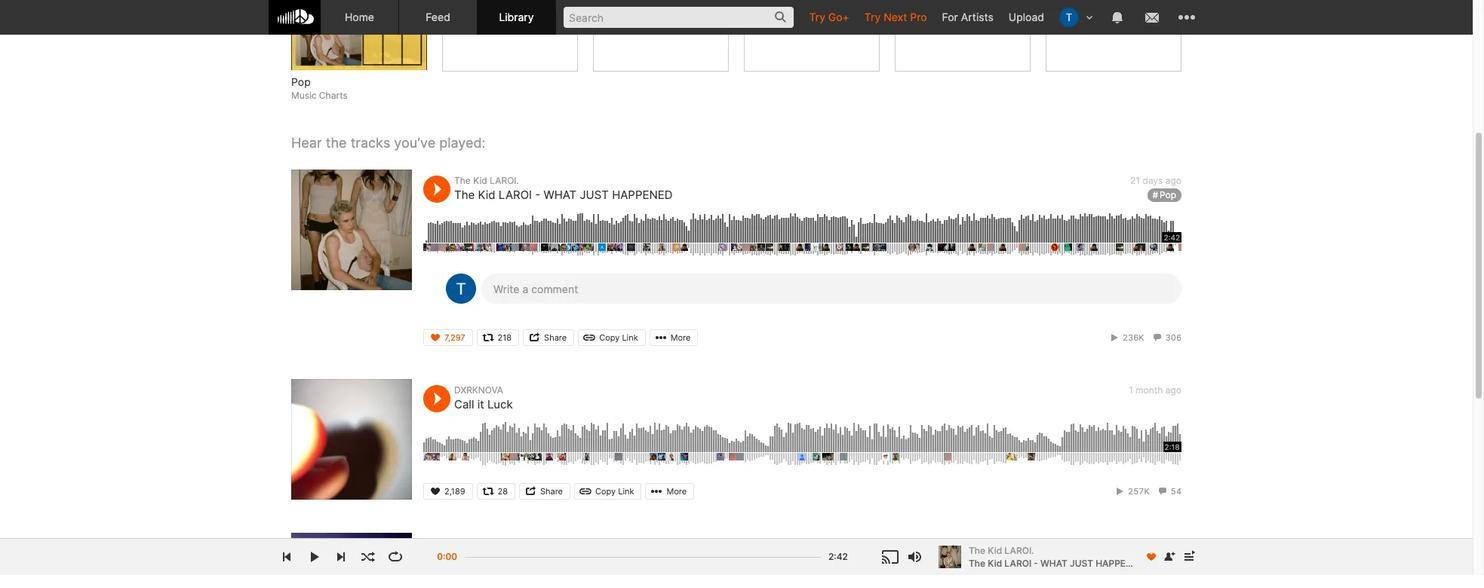 Task type: vqa. For each thing, say whether or not it's contained in the screenshot.
the topmost Share POPUP BUTTON
yes



Task type: describe. For each thing, give the bounding box(es) containing it.
54 link
[[1157, 487, 1182, 498]]

hear the tracks you've played:
[[291, 135, 486, 151]]

21
[[1131, 175, 1141, 187]]

0:00
[[437, 552, 457, 563]]

2,189
[[445, 487, 465, 498]]

dxrknova
[[454, 385, 503, 397]]

1 horizontal spatial the kid laroi - what just happened element
[[939, 546, 962, 569]]

306
[[1166, 333, 1182, 344]]

- for the bottommost the kid laroi. link
[[1034, 558, 1038, 569]]

218 button
[[477, 330, 519, 347]]

1 horizontal spatial laroi.
[[1005, 545, 1034, 557]]

olivia rodrigo vampire
[[454, 539, 514, 566]]

home
[[345, 11, 374, 23]]

copy for the kid laroi - what just happened
[[599, 333, 620, 344]]

laroi for topmost the kid laroi. link
[[499, 188, 532, 203]]

2,189 button
[[423, 484, 473, 501]]

music charts link
[[291, 90, 348, 102]]

just for topmost the kid laroi. link
[[580, 188, 609, 203]]

library link
[[478, 0, 556, 35]]

more button for call it luck
[[646, 484, 694, 501]]

28 button
[[477, 484, 515, 501]]

Write a comment text field
[[482, 274, 1182, 304]]

vampire element
[[291, 534, 412, 576]]

1 vertical spatial what
[[1041, 558, 1068, 569]]

charts
[[319, 90, 348, 101]]

pop link for the kid laroi - what just happened
[[1148, 189, 1182, 203]]

it
[[478, 398, 484, 412]]

copy link button for the kid laroi - what just happened
[[578, 330, 646, 347]]

next
[[884, 11, 908, 23]]

more for call it luck
[[667, 487, 687, 498]]

try next pro
[[865, 11, 927, 23]]

rodrigo
[[480, 539, 514, 551]]

happened for the kid laroi - what just happened link associated with topmost the kid laroi. link
[[612, 188, 673, 203]]

upload link
[[1001, 0, 1052, 34]]

257k
[[1128, 487, 1150, 498]]

pop link for vampire
[[1148, 553, 1182, 566]]

just for the bottommost the kid laroi. link
[[1070, 558, 1094, 569]]

month
[[1136, 385, 1163, 397]]

laroi for the bottommost the kid laroi. link
[[1005, 558, 1032, 569]]

try go+ link
[[802, 0, 857, 34]]

upload
[[1009, 11, 1045, 23]]

ago for vampire
[[1166, 539, 1182, 551]]

hear
[[291, 135, 322, 151]]

share for luck
[[540, 487, 563, 498]]

call it luck link
[[454, 398, 513, 412]]

0 vertical spatial pop link
[[291, 75, 427, 90]]

for artists
[[942, 11, 994, 23]]

copy for call it luck
[[596, 487, 616, 498]]

luck
[[488, 398, 513, 412]]

pop inside the pop music charts
[[291, 76, 311, 89]]

dxrknova call it luck
[[454, 385, 513, 412]]

236k
[[1123, 333, 1145, 344]]

copy link for call it luck
[[596, 487, 634, 498]]

the kid laroi. the kid laroi - what just happened for the bottommost the kid laroi. link
[[969, 545, 1145, 569]]

call
[[454, 398, 474, 412]]

the kid laroi - what just happened link for the bottommost the kid laroi. link
[[969, 557, 1145, 571]]

1 horizontal spatial tara schultz's avatar element
[[1060, 8, 1079, 27]]

the kid laroi. the kid laroi - what just happened for topmost the kid laroi. link
[[454, 175, 673, 203]]

tracks
[[351, 135, 390, 151]]

more for the kid laroi - what just happened
[[671, 333, 691, 344]]



Task type: locate. For each thing, give the bounding box(es) containing it.
2:42
[[829, 552, 848, 563]]

next up image
[[1180, 549, 1199, 567]]

1 horizontal spatial laroi
[[1005, 558, 1032, 569]]

try next pro link
[[857, 0, 935, 34]]

ago right month
[[1166, 385, 1182, 397]]

3 ago from the top
[[1166, 539, 1182, 551]]

played:
[[439, 135, 486, 151]]

for
[[942, 11, 958, 23]]

1
[[1129, 385, 1134, 397]]

track stats element up month
[[1109, 330, 1182, 347]]

artists
[[961, 11, 994, 23]]

laroi
[[499, 188, 532, 203], [1005, 558, 1032, 569]]

track stats element containing 257k
[[1114, 484, 1182, 501]]

track stats element containing 236k
[[1109, 330, 1182, 347]]

pop for vampire
[[1160, 554, 1177, 565]]

1 vertical spatial more button
[[646, 484, 694, 501]]

1 try from the left
[[809, 11, 826, 23]]

1 vertical spatial share
[[540, 487, 563, 498]]

try go+
[[809, 11, 850, 23]]

pop inside 21 days ago pop
[[1160, 190, 1177, 201]]

None search field
[[556, 0, 802, 34]]

1 vertical spatial happened
[[1096, 558, 1145, 569]]

1 vertical spatial the kid laroi - what just happened element
[[939, 546, 962, 569]]

0 horizontal spatial tara schultz's avatar element
[[446, 274, 476, 304]]

0 horizontal spatial -
[[535, 188, 541, 203]]

happened for the kid laroi - what just happened link for the bottommost the kid laroi. link
[[1096, 558, 1145, 569]]

pro
[[910, 11, 927, 23]]

1 vertical spatial laroi
[[1005, 558, 1032, 569]]

0 vertical spatial laroi.
[[490, 175, 519, 187]]

ago for the kid laroi - what just happened
[[1166, 175, 1182, 187]]

1 vertical spatial laroi.
[[1005, 545, 1034, 557]]

copy link for the kid laroi - what just happened
[[599, 333, 638, 344]]

2 vertical spatial pop
[[1160, 554, 1177, 565]]

0 vertical spatial just
[[580, 188, 609, 203]]

more button for the kid laroi - what just happened
[[650, 330, 698, 347]]

dxrknova link
[[454, 385, 503, 397]]

1 vertical spatial copy link button
[[574, 484, 642, 501]]

tara schultz's avatar element up 7,297
[[446, 274, 476, 304]]

tara schultz's avatar element
[[1060, 8, 1079, 27], [446, 274, 476, 304]]

music
[[291, 90, 317, 101]]

share button
[[523, 330, 574, 347], [519, 484, 571, 501]]

ago inside 21 days ago pop
[[1166, 175, 1182, 187]]

0 horizontal spatial laroi
[[499, 188, 532, 203]]

0 vertical spatial the kid laroi. link
[[454, 175, 519, 187]]

1 vertical spatial pop
[[1160, 190, 1177, 201]]

0 horizontal spatial try
[[809, 11, 826, 23]]

the kid laroi. the kid laroi - what just happened
[[454, 175, 673, 203], [969, 545, 1145, 569]]

1 vertical spatial more
[[667, 487, 687, 498]]

share right 218 at the bottom of page
[[544, 333, 567, 344]]

Search search field
[[564, 7, 794, 28]]

0 vertical spatial -
[[535, 188, 541, 203]]

just
[[580, 188, 609, 203], [1070, 558, 1094, 569]]

track stats element for the kid laroi - what just happened
[[1109, 330, 1182, 347]]

link
[[622, 333, 638, 344], [618, 487, 634, 498]]

pop music charts
[[291, 76, 348, 101]]

share button for luck
[[519, 484, 571, 501]]

2 ago from the top
[[1166, 385, 1182, 397]]

for artists link
[[935, 0, 1001, 34]]

7,297 button
[[423, 330, 473, 347]]

pop
[[291, 76, 311, 89], [1160, 190, 1177, 201], [1160, 554, 1177, 565]]

1 horizontal spatial the kid laroi - what just happened link
[[969, 557, 1145, 571]]

pop link
[[291, 75, 427, 90], [1148, 189, 1182, 203], [1148, 553, 1182, 566]]

what
[[544, 188, 577, 203], [1041, 558, 1068, 569]]

0 vertical spatial laroi
[[499, 188, 532, 203]]

try for try next pro
[[865, 11, 881, 23]]

home link
[[321, 0, 399, 35]]

days
[[1143, 175, 1163, 187]]

2
[[1123, 539, 1129, 551]]

1 vertical spatial the kid laroi. the kid laroi - what just happened
[[969, 545, 1145, 569]]

pop link down days
[[1148, 189, 1182, 203]]

1 vertical spatial tara schultz's avatar element
[[446, 274, 476, 304]]

0 vertical spatial share
[[544, 333, 567, 344]]

the kid laroi - what just happened element
[[291, 170, 412, 291], [939, 546, 962, 569]]

0 horizontal spatial the kid laroi. the kid laroi - what just happened
[[454, 175, 673, 203]]

0 vertical spatial more button
[[650, 330, 698, 347]]

1 vertical spatial just
[[1070, 558, 1094, 569]]

the
[[326, 135, 347, 151]]

olivia
[[454, 539, 478, 551]]

more button
[[650, 330, 698, 347], [646, 484, 694, 501]]

pop inside the 2 months ago pop
[[1160, 554, 1177, 565]]

tara schultz's avatar element right upload link
[[1060, 8, 1079, 27]]

copy link button
[[578, 330, 646, 347], [574, 484, 642, 501]]

0 vertical spatial track stats element
[[1109, 330, 1182, 347]]

0 vertical spatial copy
[[599, 333, 620, 344]]

1 horizontal spatial try
[[865, 11, 881, 23]]

share
[[544, 333, 567, 344], [540, 487, 563, 498]]

go+
[[829, 11, 850, 23]]

the kid laroi - what just happened link for topmost the kid laroi. link
[[454, 188, 673, 203]]

306 link
[[1151, 333, 1182, 344]]

0 horizontal spatial the kid laroi. link
[[454, 175, 519, 187]]

ago right days
[[1166, 175, 1182, 187]]

progress bar
[[465, 550, 821, 575]]

try for try go+
[[809, 11, 826, 23]]

1 vertical spatial -
[[1034, 558, 1038, 569]]

1 vertical spatial copy link
[[596, 487, 634, 498]]

pop link down the pop element
[[291, 75, 427, 90]]

2 vertical spatial ago
[[1166, 539, 1182, 551]]

0 vertical spatial copy link button
[[578, 330, 646, 347]]

218
[[498, 333, 512, 344]]

1 horizontal spatial just
[[1070, 558, 1094, 569]]

0 vertical spatial more
[[671, 333, 691, 344]]

olivia rodrigo link
[[454, 539, 514, 551]]

try
[[809, 11, 826, 23], [865, 11, 881, 23]]

copy
[[599, 333, 620, 344], [596, 487, 616, 498]]

try left go+
[[809, 11, 826, 23]]

1 vertical spatial the kid laroi - what just happened link
[[969, 557, 1145, 571]]

vampire link
[[454, 552, 497, 566]]

share button for the
[[523, 330, 574, 347]]

1 vertical spatial share button
[[519, 484, 571, 501]]

more
[[671, 333, 691, 344], [667, 487, 687, 498]]

share for the
[[544, 333, 567, 344]]

2 vertical spatial pop link
[[1148, 553, 1182, 566]]

0 horizontal spatial what
[[544, 188, 577, 203]]

1 vertical spatial link
[[618, 487, 634, 498]]

link for call it luck
[[618, 487, 634, 498]]

share button right 218 at the bottom of page
[[523, 330, 574, 347]]

0 vertical spatial the kid laroi - what just happened link
[[454, 188, 673, 203]]

vampire
[[454, 552, 497, 566]]

2 try from the left
[[865, 11, 881, 23]]

0 vertical spatial link
[[622, 333, 638, 344]]

0 vertical spatial the kid laroi. the kid laroi - what just happened
[[454, 175, 673, 203]]

the kid laroi. link
[[454, 175, 519, 187], [969, 545, 1137, 558]]

feed
[[426, 11, 450, 23]]

1 horizontal spatial what
[[1041, 558, 1068, 569]]

share button right 28
[[519, 484, 571, 501]]

0 vertical spatial copy link
[[599, 333, 638, 344]]

pop down days
[[1160, 190, 1177, 201]]

7,297
[[445, 333, 465, 344]]

1 vertical spatial ago
[[1166, 385, 1182, 397]]

1 horizontal spatial happened
[[1096, 558, 1145, 569]]

0 vertical spatial what
[[544, 188, 577, 203]]

0 horizontal spatial happened
[[612, 188, 673, 203]]

-
[[535, 188, 541, 203], [1034, 558, 1038, 569]]

pop up music
[[291, 76, 311, 89]]

1 horizontal spatial -
[[1034, 558, 1038, 569]]

track stats element up months
[[1114, 484, 1182, 501]]

1 horizontal spatial the kid laroi. link
[[969, 545, 1137, 558]]

2 months ago pop
[[1123, 539, 1182, 565]]

0 vertical spatial tara schultz's avatar element
[[1060, 8, 1079, 27]]

0 horizontal spatial the kid laroi - what just happened link
[[454, 188, 673, 203]]

0 horizontal spatial laroi.
[[490, 175, 519, 187]]

54
[[1171, 487, 1182, 498]]

ago inside the 2 months ago pop
[[1166, 539, 1182, 551]]

1 ago from the top
[[1166, 175, 1182, 187]]

- for topmost the kid laroi. link
[[535, 188, 541, 203]]

track stats element
[[1109, 330, 1182, 347], [1114, 484, 1182, 501]]

share right 28
[[540, 487, 563, 498]]

pop left next up icon
[[1160, 554, 1177, 565]]

0 vertical spatial ago
[[1166, 175, 1182, 187]]

1 vertical spatial track stats element
[[1114, 484, 1182, 501]]

months
[[1131, 539, 1163, 551]]

copy link
[[599, 333, 638, 344], [596, 487, 634, 498]]

the
[[454, 175, 471, 187], [454, 188, 475, 203], [969, 545, 986, 557], [969, 558, 986, 569]]

library
[[499, 11, 534, 23]]

try left next
[[865, 11, 881, 23]]

0 vertical spatial happened
[[612, 188, 673, 203]]

0 vertical spatial the kid laroi - what just happened element
[[291, 170, 412, 291]]

copy link button for call it luck
[[574, 484, 642, 501]]

0 vertical spatial pop
[[291, 76, 311, 89]]

laroi.
[[490, 175, 519, 187], [1005, 545, 1034, 557]]

1 vertical spatial the kid laroi. link
[[969, 545, 1137, 558]]

1 horizontal spatial the kid laroi. the kid laroi - what just happened
[[969, 545, 1145, 569]]

call it luck element
[[291, 380, 412, 501]]

kid
[[473, 175, 487, 187], [478, 188, 496, 203], [988, 545, 1002, 557], [988, 558, 1002, 569]]

ago right months
[[1166, 539, 1182, 551]]

ago
[[1166, 175, 1182, 187], [1166, 385, 1182, 397], [1166, 539, 1182, 551]]

21 days ago pop
[[1131, 175, 1182, 201]]

pop link down months
[[1148, 553, 1182, 566]]

feed link
[[399, 0, 478, 35]]

track stats element for call it luck
[[1114, 484, 1182, 501]]

0 horizontal spatial just
[[580, 188, 609, 203]]

pop for the kid laroi - what just happened
[[1160, 190, 1177, 201]]

happened
[[612, 188, 673, 203], [1096, 558, 1145, 569]]

0 horizontal spatial the kid laroi - what just happened element
[[291, 170, 412, 291]]

pop element
[[291, 0, 427, 70]]

the kid laroi - what just happened link
[[454, 188, 673, 203], [969, 557, 1145, 571]]

link for the kid laroi - what just happened
[[622, 333, 638, 344]]

28
[[498, 487, 508, 498]]

0 vertical spatial share button
[[523, 330, 574, 347]]

you've
[[394, 135, 436, 151]]

1 vertical spatial copy
[[596, 487, 616, 498]]

1 month ago
[[1129, 385, 1182, 397]]

1 vertical spatial pop link
[[1148, 189, 1182, 203]]



